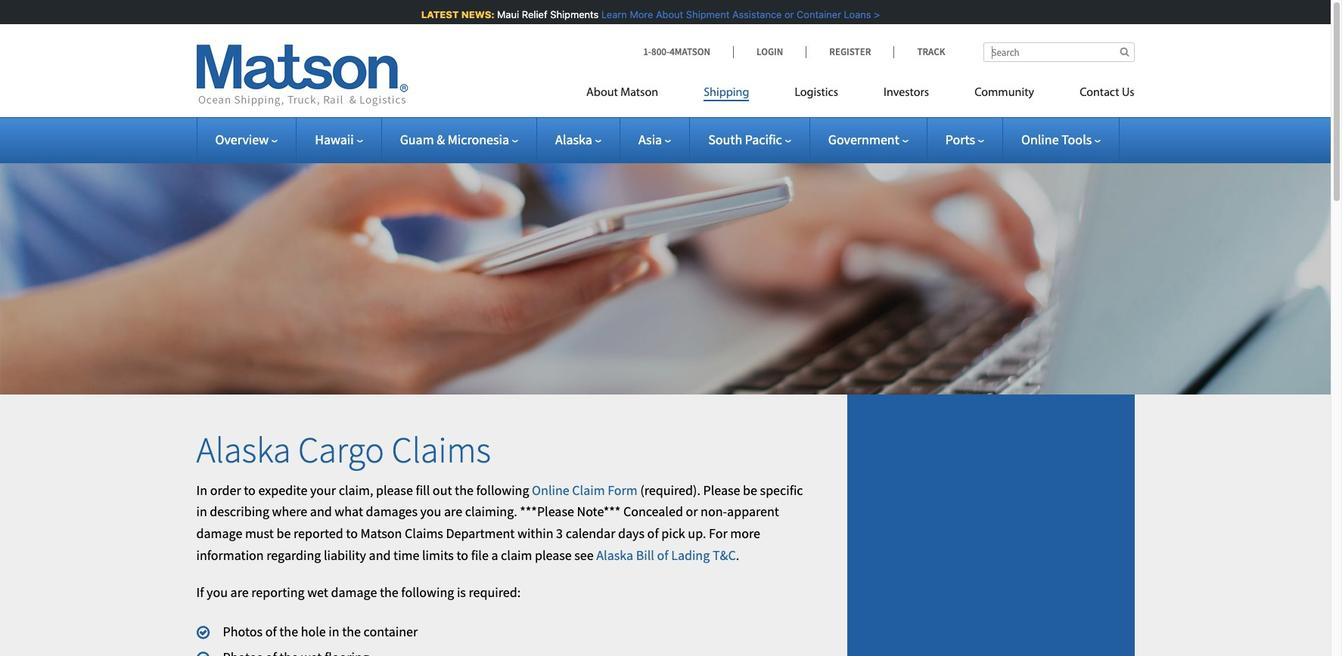 Task type: vqa. For each thing, say whether or not it's contained in the screenshot.
Login link
yes



Task type: describe. For each thing, give the bounding box(es) containing it.
.
[[736, 547, 740, 565]]

community
[[975, 87, 1035, 99]]

customer inputing information via laptop to matson's online tools. image
[[0, 139, 1331, 395]]

overview
[[215, 131, 269, 148]]

alaska bill of lading t&c link
[[597, 547, 736, 565]]

top menu navigation
[[587, 79, 1135, 110]]

learn more about shipment assistance or container loans > link
[[600, 8, 878, 20]]

shipment
[[684, 8, 728, 20]]

matson inside (required). please be specific in describing where and what damages you are claiming. ***please note*** concealed or non-apparent damage must be reported to matson claims department within 3 calendar days of pick up. for more information regarding liability and time limits to file a claim please see
[[361, 525, 402, 543]]

contact us link
[[1057, 79, 1135, 110]]

guam & micronesia link
[[400, 131, 518, 148]]

1 vertical spatial damage
[[331, 584, 377, 601]]

file
[[471, 547, 489, 565]]

assistance
[[731, 8, 780, 20]]

0 vertical spatial claims
[[392, 428, 491, 473]]

overview link
[[215, 131, 278, 148]]

is
[[457, 584, 466, 601]]

or inside (required). please be specific in describing where and what damages you are claiming. ***please note*** concealed or non-apparent damage must be reported to matson claims department within 3 calendar days of pick up. for more information regarding liability and time limits to file a claim please see
[[686, 504, 698, 521]]

the left hole
[[279, 623, 298, 641]]

login link
[[733, 45, 806, 58]]

alaska for alaska cargo claims
[[196, 428, 291, 473]]

alaska for alaska
[[556, 131, 592, 148]]

wet
[[307, 584, 328, 601]]

information
[[196, 547, 264, 565]]

in order to expedite your claim, please fill out the following online claim form
[[196, 482, 638, 499]]

0 horizontal spatial be
[[277, 525, 291, 543]]

see
[[575, 547, 594, 565]]

alaska bill of lading t&c .
[[597, 547, 740, 565]]

more
[[628, 8, 651, 20]]

in for the
[[329, 623, 340, 641]]

the right hole
[[342, 623, 361, 641]]

1 horizontal spatial online
[[1022, 131, 1059, 148]]

800-
[[652, 45, 670, 58]]

form
[[608, 482, 638, 499]]

investors link
[[861, 79, 952, 110]]

of inside (required). please be specific in describing where and what damages you are claiming. ***please note*** concealed or non-apparent damage must be reported to matson claims department within 3 calendar days of pick up. for more information regarding liability and time limits to file a claim please see
[[647, 525, 659, 543]]

damages
[[366, 504, 418, 521]]

login
[[757, 45, 783, 58]]

t&c
[[713, 547, 736, 565]]

investors
[[884, 87, 929, 99]]

ports
[[946, 131, 975, 148]]

expedite
[[258, 482, 308, 499]]

news:
[[460, 8, 493, 20]]

concealed
[[623, 504, 683, 521]]

1-800-4matson
[[643, 45, 711, 58]]

fill
[[416, 482, 430, 499]]

contact
[[1080, 87, 1120, 99]]

hawaii link
[[315, 131, 363, 148]]

0 vertical spatial be
[[743, 482, 758, 499]]

hawaii
[[315, 131, 354, 148]]

limits
[[422, 547, 454, 565]]

0 vertical spatial and
[[310, 504, 332, 521]]

photos of the hole in the container
[[223, 623, 418, 641]]

what
[[335, 504, 363, 521]]

for
[[709, 525, 728, 543]]

about matson link
[[587, 79, 681, 110]]

1-
[[643, 45, 652, 58]]

alaska link
[[556, 131, 602, 148]]

1-800-4matson link
[[643, 45, 733, 58]]

lading
[[671, 547, 710, 565]]

container
[[364, 623, 418, 641]]

***please
[[520, 504, 574, 521]]

contact us
[[1080, 87, 1135, 99]]

us
[[1122, 87, 1135, 99]]

asia
[[639, 131, 662, 148]]

search image
[[1120, 47, 1129, 57]]

2 vertical spatial to
[[457, 547, 468, 565]]

0 vertical spatial about
[[654, 8, 682, 20]]

shipping
[[704, 87, 750, 99]]

cargo
[[298, 428, 384, 473]]

guam & micronesia
[[400, 131, 509, 148]]

your
[[310, 482, 336, 499]]

photos
[[223, 623, 263, 641]]

logistics
[[795, 87, 839, 99]]

relief
[[520, 8, 546, 20]]

the up container
[[380, 584, 399, 601]]

pacific
[[745, 131, 782, 148]]

register
[[830, 45, 871, 58]]

&
[[437, 131, 445, 148]]

government
[[829, 131, 900, 148]]

register link
[[806, 45, 894, 58]]

department
[[446, 525, 515, 543]]

days
[[618, 525, 645, 543]]

learn
[[600, 8, 625, 20]]

1 vertical spatial of
[[657, 547, 669, 565]]



Task type: locate. For each thing, give the bounding box(es) containing it.
0 horizontal spatial to
[[244, 482, 256, 499]]

0 vertical spatial following
[[476, 482, 529, 499]]

track
[[918, 45, 946, 58]]

None search field
[[983, 42, 1135, 62]]

0 horizontal spatial alaska
[[196, 428, 291, 473]]

you
[[420, 504, 442, 521], [207, 584, 228, 601]]

out
[[433, 482, 452, 499]]

following up the claiming. on the bottom left of the page
[[476, 482, 529, 499]]

non-
[[701, 504, 727, 521]]

about matson
[[587, 87, 658, 99]]

specific
[[760, 482, 803, 499]]

0 vertical spatial alaska
[[556, 131, 592, 148]]

calendar
[[566, 525, 616, 543]]

0 horizontal spatial matson
[[361, 525, 402, 543]]

south pacific link
[[708, 131, 791, 148]]

0 horizontal spatial or
[[686, 504, 698, 521]]

1 horizontal spatial damage
[[331, 584, 377, 601]]

please down 3
[[535, 547, 572, 565]]

please
[[703, 482, 741, 499]]

claiming.
[[465, 504, 517, 521]]

damage right wet
[[331, 584, 377, 601]]

1 vertical spatial online
[[532, 482, 570, 499]]

1 horizontal spatial about
[[654, 8, 682, 20]]

claims inside (required). please be specific in describing where and what damages you are claiming. ***please note*** concealed or non-apparent damage must be reported to matson claims department within 3 calendar days of pick up. for more information regarding liability and time limits to file a claim please see
[[405, 525, 443, 543]]

online
[[1022, 131, 1059, 148], [532, 482, 570, 499]]

if you are reporting wet damage the following is required:
[[196, 584, 521, 601]]

latest news: maui relief shipments learn more about shipment assistance or container loans >
[[419, 8, 878, 20]]

1 horizontal spatial you
[[420, 504, 442, 521]]

bill
[[636, 547, 655, 565]]

0 horizontal spatial about
[[587, 87, 618, 99]]

1 horizontal spatial and
[[369, 547, 391, 565]]

about
[[654, 8, 682, 20], [587, 87, 618, 99]]

you down the "fill"
[[420, 504, 442, 521]]

3
[[556, 525, 563, 543]]

Search search field
[[983, 42, 1135, 62]]

the right out
[[455, 482, 474, 499]]

and left time
[[369, 547, 391, 565]]

you right 'if'
[[207, 584, 228, 601]]

following left is
[[401, 584, 454, 601]]

>
[[872, 8, 878, 20]]

of right photos
[[265, 623, 277, 641]]

1 vertical spatial be
[[277, 525, 291, 543]]

claims up out
[[392, 428, 491, 473]]

maui
[[495, 8, 517, 20]]

0 horizontal spatial you
[[207, 584, 228, 601]]

government link
[[829, 131, 909, 148]]

1 vertical spatial following
[[401, 584, 454, 601]]

0 vertical spatial of
[[647, 525, 659, 543]]

0 vertical spatial to
[[244, 482, 256, 499]]

apparent
[[727, 504, 779, 521]]

reported
[[294, 525, 343, 543]]

south pacific
[[708, 131, 782, 148]]

are down information
[[230, 584, 249, 601]]

more
[[730, 525, 761, 543]]

guam
[[400, 131, 434, 148]]

alaska for alaska bill of lading t&c .
[[597, 547, 634, 565]]

online left tools
[[1022, 131, 1059, 148]]

1 horizontal spatial are
[[444, 504, 462, 521]]

please up damages
[[376, 482, 413, 499]]

(required). please be specific in describing where and what damages you are claiming. ***please note*** concealed or non-apparent damage must be reported to matson claims department within 3 calendar days of pick up. for more information regarding liability and time limits to file a claim please see
[[196, 482, 803, 565]]

1 horizontal spatial be
[[743, 482, 758, 499]]

1 horizontal spatial alaska
[[556, 131, 592, 148]]

south
[[708, 131, 743, 148]]

2 vertical spatial of
[[265, 623, 277, 641]]

1 vertical spatial please
[[535, 547, 572, 565]]

or left container
[[783, 8, 792, 20]]

or
[[783, 8, 792, 20], [686, 504, 698, 521]]

0 vertical spatial damage
[[196, 525, 242, 543]]

shipping link
[[681, 79, 772, 110]]

be down where
[[277, 525, 291, 543]]

1 horizontal spatial or
[[783, 8, 792, 20]]

0 vertical spatial please
[[376, 482, 413, 499]]

alaska down about matson
[[556, 131, 592, 148]]

1 vertical spatial you
[[207, 584, 228, 601]]

1 vertical spatial in
[[329, 623, 340, 641]]

2 horizontal spatial to
[[457, 547, 468, 565]]

up.
[[688, 525, 706, 543]]

1 vertical spatial about
[[587, 87, 618, 99]]

to up describing
[[244, 482, 256, 499]]

and down your
[[310, 504, 332, 521]]

online tools
[[1022, 131, 1092, 148]]

to left "file"
[[457, 547, 468, 565]]

1 horizontal spatial please
[[535, 547, 572, 565]]

section
[[828, 395, 1154, 657]]

claims
[[392, 428, 491, 473], [405, 525, 443, 543]]

please
[[376, 482, 413, 499], [535, 547, 572, 565]]

1 horizontal spatial following
[[476, 482, 529, 499]]

1 vertical spatial and
[[369, 547, 391, 565]]

1 horizontal spatial in
[[329, 623, 340, 641]]

in right hole
[[329, 623, 340, 641]]

are down out
[[444, 504, 462, 521]]

logistics link
[[772, 79, 861, 110]]

pick
[[662, 525, 685, 543]]

0 vertical spatial in
[[196, 504, 207, 521]]

in inside (required). please be specific in describing where and what damages you are claiming. ***please note*** concealed or non-apparent damage must be reported to matson claims department within 3 calendar days of pick up. for more information regarding liability and time limits to file a claim please see
[[196, 504, 207, 521]]

note***
[[577, 504, 621, 521]]

0 horizontal spatial online
[[532, 482, 570, 499]]

track link
[[894, 45, 946, 58]]

0 vertical spatial online
[[1022, 131, 1059, 148]]

1 vertical spatial to
[[346, 525, 358, 543]]

0 horizontal spatial are
[[230, 584, 249, 601]]

0 horizontal spatial following
[[401, 584, 454, 601]]

1 vertical spatial are
[[230, 584, 249, 601]]

online up ***please
[[532, 482, 570, 499]]

online tools link
[[1022, 131, 1101, 148]]

about up alaska link
[[587, 87, 618, 99]]

1 vertical spatial alaska
[[196, 428, 291, 473]]

matson inside top menu navigation
[[621, 87, 658, 99]]

matson down damages
[[361, 525, 402, 543]]

matson
[[621, 87, 658, 99], [361, 525, 402, 543]]

to down what
[[346, 525, 358, 543]]

damage inside (required). please be specific in describing where and what damages you are claiming. ***please note*** concealed or non-apparent damage must be reported to matson claims department within 3 calendar days of pick up. for more information regarding liability and time limits to file a claim please see
[[196, 525, 242, 543]]

alaska down "days"
[[597, 547, 634, 565]]

about inside about matson link
[[587, 87, 618, 99]]

a
[[491, 547, 498, 565]]

time
[[394, 547, 420, 565]]

micronesia
[[448, 131, 509, 148]]

alaska
[[556, 131, 592, 148], [196, 428, 291, 473], [597, 547, 634, 565]]

be up apparent on the bottom right of page
[[743, 482, 758, 499]]

matson down 1-
[[621, 87, 658, 99]]

claim
[[501, 547, 532, 565]]

claim,
[[339, 482, 373, 499]]

in down in
[[196, 504, 207, 521]]

1 vertical spatial matson
[[361, 525, 402, 543]]

0 horizontal spatial please
[[376, 482, 413, 499]]

please inside (required). please be specific in describing where and what damages you are claiming. ***please note*** concealed or non-apparent damage must be reported to matson claims department within 3 calendar days of pick up. for more information regarding liability and time limits to file a claim please see
[[535, 547, 572, 565]]

in for describing
[[196, 504, 207, 521]]

shipments
[[548, 8, 597, 20]]

be
[[743, 482, 758, 499], [277, 525, 291, 543]]

about right more
[[654, 8, 682, 20]]

2 horizontal spatial alaska
[[597, 547, 634, 565]]

1 horizontal spatial matson
[[621, 87, 658, 99]]

liability
[[324, 547, 366, 565]]

alaska up order
[[196, 428, 291, 473]]

1 vertical spatial or
[[686, 504, 698, 521]]

0 vertical spatial matson
[[621, 87, 658, 99]]

0 vertical spatial are
[[444, 504, 462, 521]]

within
[[518, 525, 554, 543]]

are inside (required). please be specific in describing where and what damages you are claiming. ***please note*** concealed or non-apparent damage must be reported to matson claims department within 3 calendar days of pick up. for more information regarding liability and time limits to file a claim please see
[[444, 504, 462, 521]]

latest
[[419, 8, 457, 20]]

in
[[196, 504, 207, 521], [329, 623, 340, 641]]

where
[[272, 504, 307, 521]]

1 horizontal spatial to
[[346, 525, 358, 543]]

tools
[[1062, 131, 1092, 148]]

damage
[[196, 525, 242, 543], [331, 584, 377, 601]]

1 vertical spatial claims
[[405, 525, 443, 543]]

claims up limits
[[405, 525, 443, 543]]

loans
[[842, 8, 870, 20]]

0 vertical spatial or
[[783, 8, 792, 20]]

must
[[245, 525, 274, 543]]

if
[[196, 584, 204, 601]]

alaska cargo claims
[[196, 428, 491, 473]]

hole
[[301, 623, 326, 641]]

4matson
[[670, 45, 711, 58]]

you inside (required). please be specific in describing where and what damages you are claiming. ***please note*** concealed or non-apparent damage must be reported to matson claims department within 3 calendar days of pick up. for more information regarding liability and time limits to file a claim please see
[[420, 504, 442, 521]]

0 horizontal spatial damage
[[196, 525, 242, 543]]

(required).
[[640, 482, 701, 499]]

claim
[[572, 482, 605, 499]]

required:
[[469, 584, 521, 601]]

0 horizontal spatial in
[[196, 504, 207, 521]]

online claim form link
[[532, 482, 638, 499]]

damage up information
[[196, 525, 242, 543]]

order
[[210, 482, 241, 499]]

0 horizontal spatial and
[[310, 504, 332, 521]]

blue matson logo with ocean, shipping, truck, rail and logistics written beneath it. image
[[196, 45, 408, 107]]

0 vertical spatial you
[[420, 504, 442, 521]]

asia link
[[639, 131, 671, 148]]

or left non-
[[686, 504, 698, 521]]

of right bill
[[657, 547, 669, 565]]

reporting
[[251, 584, 305, 601]]

container
[[795, 8, 840, 20]]

2 vertical spatial alaska
[[597, 547, 634, 565]]

of left pick
[[647, 525, 659, 543]]



